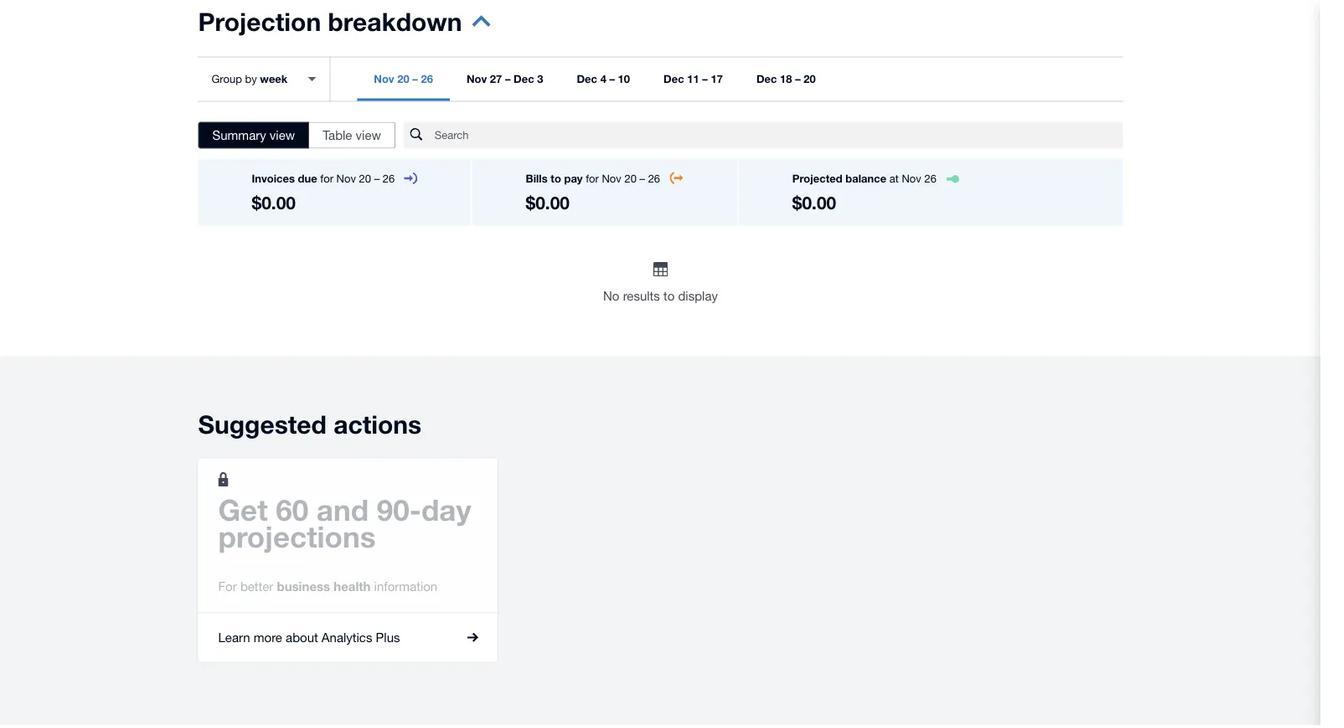 Task type: locate. For each thing, give the bounding box(es) containing it.
for right pay
[[586, 172, 599, 185]]

– right 4
[[610, 72, 615, 85]]

20 down the table view
[[359, 172, 371, 185]]

$0.00
[[252, 192, 296, 213], [526, 192, 570, 213], [793, 192, 837, 213]]

0 horizontal spatial to
[[551, 172, 561, 185]]

projection breakdown button
[[198, 5, 491, 47]]

projection
[[198, 6, 321, 36]]

2 dec from the left
[[577, 72, 598, 85]]

– for 27
[[505, 72, 511, 85]]

for right the due
[[320, 172, 334, 185]]

learn
[[218, 631, 250, 645]]

dec left the 3 at top
[[514, 72, 534, 85]]

nov right pay
[[602, 172, 622, 185]]

10
[[618, 72, 630, 85]]

health
[[334, 579, 371, 594]]

nov
[[374, 72, 394, 85], [467, 72, 487, 85], [337, 172, 356, 185], [602, 172, 622, 185], [902, 172, 922, 185]]

dec 18 – 20
[[757, 72, 816, 85]]

dec left 11
[[664, 72, 684, 85]]

20 right 18 at the top
[[804, 72, 816, 85]]

26 right pay
[[648, 172, 661, 185]]

dec
[[514, 72, 534, 85], [577, 72, 598, 85], [664, 72, 684, 85], [757, 72, 777, 85]]

26 right at
[[925, 172, 937, 185]]

actions
[[334, 409, 422, 440]]

business
[[277, 579, 330, 594]]

4 dec from the left
[[757, 72, 777, 85]]

– right pay
[[640, 172, 645, 185]]

dec left 4
[[577, 72, 598, 85]]

dec for dec 18 – 20
[[757, 72, 777, 85]]

–
[[413, 72, 418, 85], [505, 72, 511, 85], [610, 72, 615, 85], [703, 72, 708, 85], [796, 72, 801, 85], [374, 172, 380, 185], [640, 172, 645, 185]]

week
[[260, 72, 288, 85]]

dec for dec 4 – 10
[[577, 72, 598, 85]]

view
[[270, 128, 295, 142], [356, 128, 381, 142]]

information
[[374, 579, 438, 594]]

get
[[218, 492, 268, 527]]

1 horizontal spatial for
[[586, 172, 599, 185]]

invoices
[[252, 172, 295, 185]]

view right table
[[356, 128, 381, 142]]

1 horizontal spatial view
[[356, 128, 381, 142]]

– down breakdown
[[413, 72, 418, 85]]

1 vertical spatial to
[[664, 289, 675, 303]]

$0.00 down invoices
[[252, 192, 296, 213]]

0 horizontal spatial view
[[270, 128, 295, 142]]

20 right pay
[[625, 172, 637, 185]]

0 vertical spatial to
[[551, 172, 561, 185]]

for
[[218, 579, 237, 594]]

20
[[397, 72, 410, 85], [804, 72, 816, 85], [359, 172, 371, 185], [625, 172, 637, 185]]

1 $0.00 from the left
[[252, 192, 296, 213]]

nov right at
[[902, 172, 922, 185]]

$0.00 down projected
[[793, 192, 837, 213]]

about
[[286, 631, 318, 645]]

– for 18
[[796, 72, 801, 85]]

0 horizontal spatial for
[[320, 172, 334, 185]]

2 $0.00 from the left
[[526, 192, 570, 213]]

2 for from the left
[[586, 172, 599, 185]]

due
[[298, 172, 317, 185]]

for
[[320, 172, 334, 185], [586, 172, 599, 185]]

for inside bills to pay for nov 20 – 26 $0.00
[[586, 172, 599, 185]]

results
[[623, 289, 660, 303]]

bills
[[526, 172, 548, 185]]

projected balance at nov 26
[[793, 172, 937, 185]]

group by week
[[212, 72, 288, 85]]

to right results
[[664, 289, 675, 303]]

– right 11
[[703, 72, 708, 85]]

nov 20 – 26
[[374, 72, 433, 85]]

26
[[421, 72, 433, 85], [383, 172, 395, 185], [648, 172, 661, 185], [925, 172, 937, 185]]

plus
[[376, 631, 400, 645]]

to
[[551, 172, 561, 185], [664, 289, 675, 303]]

day
[[422, 492, 472, 527]]

view right summary on the left of page
[[270, 128, 295, 142]]

– down the table view
[[374, 172, 380, 185]]

dec left 18 at the top
[[757, 72, 777, 85]]

projection breakdown view option group
[[198, 122, 395, 149]]

to left pay
[[551, 172, 561, 185]]

26 right the due
[[383, 172, 395, 185]]

2 view from the left
[[356, 128, 381, 142]]

0 horizontal spatial $0.00
[[252, 192, 296, 213]]

– right 18 at the top
[[796, 72, 801, 85]]

1 for from the left
[[320, 172, 334, 185]]

summary view
[[212, 128, 295, 142]]

view for summary view
[[270, 128, 295, 142]]

17
[[711, 72, 723, 85]]

1 view from the left
[[270, 128, 295, 142]]

– right 27
[[505, 72, 511, 85]]

more
[[254, 631, 282, 645]]

to inside bills to pay for nov 20 – 26 $0.00
[[551, 172, 561, 185]]

1 dec from the left
[[514, 72, 534, 85]]

3 dec from the left
[[664, 72, 684, 85]]

1 horizontal spatial $0.00
[[526, 192, 570, 213]]

20 inside bills to pay for nov 20 – 26 $0.00
[[625, 172, 637, 185]]

20 down breakdown
[[397, 72, 410, 85]]

– inside bills to pay for nov 20 – 26 $0.00
[[640, 172, 645, 185]]

2 horizontal spatial $0.00
[[793, 192, 837, 213]]

by
[[245, 72, 257, 85]]

nov right the due
[[337, 172, 356, 185]]

$0.00 down bills
[[526, 192, 570, 213]]



Task type: describe. For each thing, give the bounding box(es) containing it.
26 inside invoices due for nov 20 – 26 $0.00
[[383, 172, 395, 185]]

nov left 27
[[467, 72, 487, 85]]

26 down breakdown
[[421, 72, 433, 85]]

Search for a document search field
[[435, 121, 1123, 150]]

analytics
[[322, 631, 372, 645]]

90-
[[377, 492, 422, 527]]

27
[[490, 72, 502, 85]]

3
[[537, 72, 543, 85]]

3 $0.00 from the left
[[793, 192, 837, 213]]

invoices due for nov 20 – 26 $0.00
[[252, 172, 395, 213]]

and
[[317, 492, 369, 527]]

projected
[[793, 172, 843, 185]]

no results to display
[[603, 289, 718, 303]]

dec 4 – 10
[[577, 72, 630, 85]]

for inside invoices due for nov 20 – 26 $0.00
[[320, 172, 334, 185]]

breakdown
[[328, 6, 462, 36]]

suggested actions
[[198, 409, 422, 440]]

bills to pay for nov 20 – 26 $0.00
[[526, 172, 661, 213]]

learn more about analytics plus
[[218, 631, 400, 645]]

better
[[240, 579, 274, 594]]

20 inside invoices due for nov 20 – 26 $0.00
[[359, 172, 371, 185]]

table
[[323, 128, 352, 142]]

nov 27 – dec 3
[[467, 72, 543, 85]]

learn more about analytics plus button
[[198, 614, 498, 662]]

view for table view
[[356, 128, 381, 142]]

11
[[687, 72, 700, 85]]

60
[[276, 492, 309, 527]]

pay
[[564, 172, 583, 185]]

no
[[603, 289, 620, 303]]

for better business health information
[[218, 579, 438, 594]]

dec for dec 11 – 17
[[664, 72, 684, 85]]

$0.00 inside invoices due for nov 20 – 26 $0.00
[[252, 192, 296, 213]]

table view
[[323, 128, 381, 142]]

1 horizontal spatial to
[[664, 289, 675, 303]]

nov inside bills to pay for nov 20 – 26 $0.00
[[602, 172, 622, 185]]

projections
[[218, 519, 376, 554]]

18
[[780, 72, 792, 85]]

– for 4
[[610, 72, 615, 85]]

balance
[[846, 172, 887, 185]]

– for 20
[[413, 72, 418, 85]]

suggested
[[198, 409, 327, 440]]

at
[[890, 172, 899, 185]]

projection breakdown
[[198, 6, 462, 36]]

get 60 and 90-day projections
[[218, 492, 472, 554]]

dec 11 – 17
[[664, 72, 723, 85]]

– for 11
[[703, 72, 708, 85]]

summary
[[212, 128, 266, 142]]

– inside invoices due for nov 20 – 26 $0.00
[[374, 172, 380, 185]]

26 inside bills to pay for nov 20 – 26 $0.00
[[648, 172, 661, 185]]

4
[[601, 72, 607, 85]]

$0.00 inside bills to pay for nov 20 – 26 $0.00
[[526, 192, 570, 213]]

display
[[678, 289, 718, 303]]

group
[[212, 72, 242, 85]]

nov down breakdown
[[374, 72, 394, 85]]

nov inside invoices due for nov 20 – 26 $0.00
[[337, 172, 356, 185]]



Task type: vqa. For each thing, say whether or not it's contained in the screenshot.


